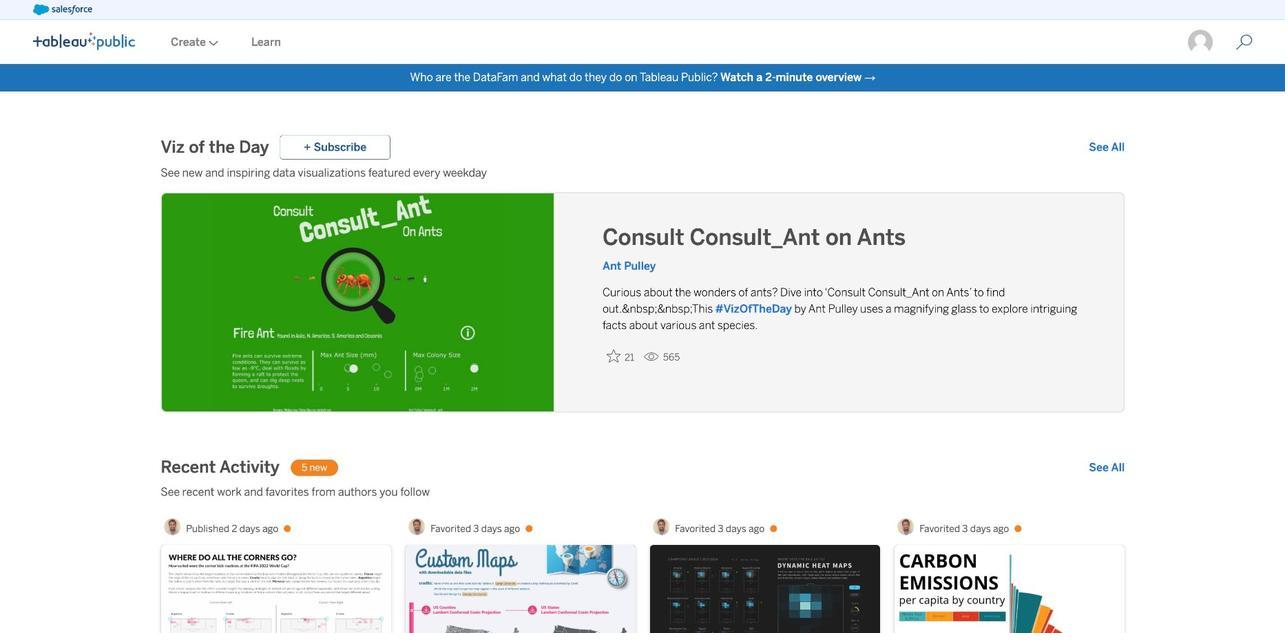 Task type: locate. For each thing, give the bounding box(es) containing it.
Add Favorite button
[[603, 345, 638, 367]]

1 ben norland image from the left
[[653, 519, 669, 535]]

0 horizontal spatial ben norland image
[[164, 519, 181, 535]]

0 horizontal spatial ben norland image
[[653, 519, 669, 535]]

go to search image
[[1219, 34, 1269, 51]]

1 ben norland image from the left
[[164, 519, 181, 535]]

2 ben norland image from the left
[[897, 519, 914, 535]]

1 horizontal spatial ben norland image
[[408, 519, 425, 535]]

recent activity heading
[[161, 457, 280, 479]]

ben norland image for second 'workbook thumbnail'
[[408, 519, 425, 535]]

see all viz of the day element
[[1089, 139, 1125, 156]]

ben norland image
[[164, 519, 181, 535], [408, 519, 425, 535]]

tableau public viz of the day image
[[162, 194, 555, 414]]

ben norland image for first 'workbook thumbnail' from right
[[897, 519, 914, 535]]

gary.orlando image
[[1187, 29, 1214, 56]]

see recent work and favorites from authors you follow element
[[161, 485, 1125, 501]]

workbook thumbnail image
[[161, 546, 391, 634], [406, 546, 635, 634], [650, 546, 880, 634], [895, 546, 1124, 634]]

ben norland image
[[653, 519, 669, 535], [897, 519, 914, 535]]

1 horizontal spatial ben norland image
[[897, 519, 914, 535]]

4 workbook thumbnail image from the left
[[895, 546, 1124, 634]]

logo image
[[33, 32, 135, 50]]

2 workbook thumbnail image from the left
[[406, 546, 635, 634]]

salesforce logo image
[[33, 4, 92, 15]]

2 ben norland image from the left
[[408, 519, 425, 535]]

3 workbook thumbnail image from the left
[[650, 546, 880, 634]]

create image
[[206, 40, 218, 46]]



Task type: vqa. For each thing, say whether or not it's contained in the screenshot.
Tara.Schultz "image"
no



Task type: describe. For each thing, give the bounding box(es) containing it.
viz of the day heading
[[161, 136, 269, 158]]

ben norland image for 4th 'workbook thumbnail' from the right
[[164, 519, 181, 535]]

1 workbook thumbnail image from the left
[[161, 546, 391, 634]]

see all recent activity element
[[1089, 460, 1125, 476]]

ben norland image for 2nd 'workbook thumbnail' from right
[[653, 519, 669, 535]]

see new and inspiring data visualizations featured every weekday element
[[161, 165, 1125, 182]]

add favorite image
[[607, 349, 620, 363]]



